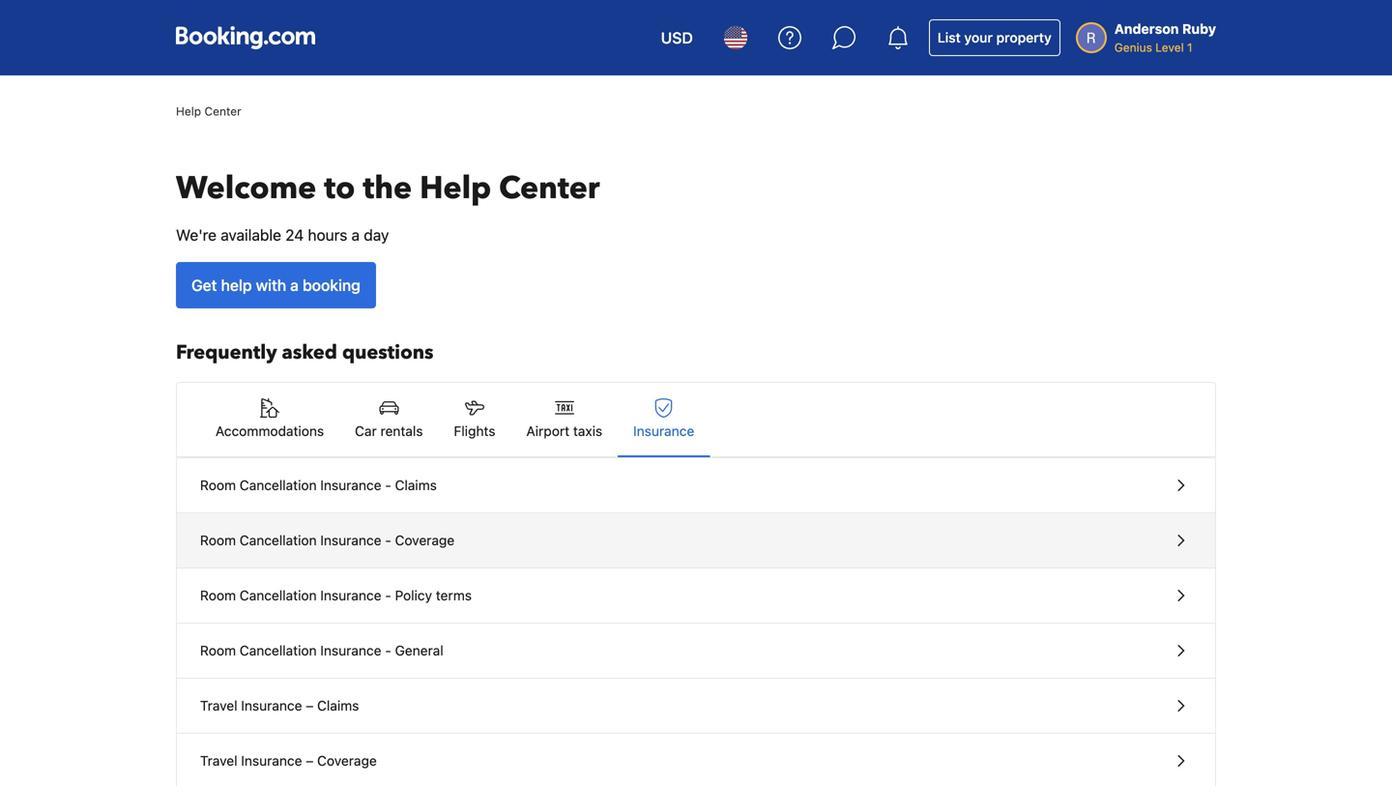 Task type: describe. For each thing, give the bounding box(es) containing it.
level
[[1156, 41, 1185, 54]]

asked
[[282, 340, 338, 366]]

list your property
[[938, 30, 1052, 45]]

travel insurance – coverage
[[200, 753, 377, 769]]

welcome to the help center
[[176, 167, 600, 209]]

0 vertical spatial center
[[205, 104, 241, 118]]

- for policy
[[385, 588, 391, 604]]

– for claims
[[306, 698, 314, 714]]

anderson
[[1115, 21, 1180, 37]]

room for room cancellation insurance - general
[[200, 643, 236, 659]]

insurance down room cancellation insurance - policy terms
[[321, 643, 382, 659]]

we're
[[176, 226, 217, 244]]

room cancellation insurance - policy terms button
[[177, 569, 1216, 624]]

– for coverage
[[306, 753, 314, 769]]

room for room cancellation insurance - claims
[[200, 477, 236, 493]]

frequently
[[176, 340, 277, 366]]

list
[[938, 30, 961, 45]]

insurance inside "button"
[[321, 532, 382, 548]]

get
[[192, 276, 217, 295]]

insurance down 'room cancellation insurance - coverage'
[[321, 588, 382, 604]]

1 vertical spatial help
[[420, 167, 492, 209]]

room cancellation insurance - policy terms
[[200, 588, 472, 604]]

flights button
[[439, 383, 511, 457]]

policy
[[395, 588, 432, 604]]

help
[[221, 276, 252, 295]]

with
[[256, 276, 286, 295]]

insurance up room cancellation insurance - claims button
[[634, 423, 695, 439]]

room cancellation insurance - coverage
[[200, 532, 455, 548]]

insurance up travel insurance – coverage
[[241, 698, 302, 714]]

room for room cancellation insurance - policy terms
[[200, 588, 236, 604]]

car rentals button
[[340, 383, 439, 457]]

cancellation for room cancellation insurance - claims
[[240, 477, 317, 493]]

travel for travel insurance – coverage
[[200, 753, 238, 769]]

cancellation for room cancellation insurance - policy terms
[[240, 588, 317, 604]]

car
[[355, 423, 377, 439]]

travel for travel insurance – claims
[[200, 698, 238, 714]]

travel insurance – claims
[[200, 698, 359, 714]]

booking.com online hotel reservations image
[[176, 26, 315, 49]]

cancellation for room cancellation insurance - general
[[240, 643, 317, 659]]

frequently asked questions
[[176, 340, 434, 366]]

welcome
[[176, 167, 317, 209]]

insurance down car
[[321, 477, 382, 493]]

airport taxis
[[527, 423, 603, 439]]

coverage inside room cancellation insurance - coverage "button"
[[395, 532, 455, 548]]

- for claims
[[385, 477, 391, 493]]

room cancellation insurance - general button
[[177, 624, 1216, 679]]

get help with a booking
[[192, 276, 361, 295]]

insurance button
[[618, 383, 710, 457]]

travel insurance – claims button
[[177, 679, 1216, 734]]

room cancellation insurance - coverage button
[[177, 514, 1216, 569]]

get help with a booking button
[[176, 262, 376, 309]]



Task type: vqa. For each thing, say whether or not it's contained in the screenshot.
before
no



Task type: locate. For each thing, give the bounding box(es) containing it.
1 vertical spatial –
[[306, 753, 314, 769]]

1 horizontal spatial coverage
[[395, 532, 455, 548]]

1 horizontal spatial help
[[420, 167, 492, 209]]

usd button
[[650, 15, 705, 61]]

2 travel from the top
[[200, 753, 238, 769]]

cancellation
[[240, 477, 317, 493], [240, 532, 317, 548], [240, 588, 317, 604], [240, 643, 317, 659]]

travel down 'travel insurance – claims'
[[200, 753, 238, 769]]

cancellation for room cancellation insurance - coverage
[[240, 532, 317, 548]]

day
[[364, 226, 389, 244]]

0 vertical spatial a
[[352, 226, 360, 244]]

general
[[395, 643, 444, 659]]

insurance up room cancellation insurance - policy terms
[[321, 532, 382, 548]]

questions
[[342, 340, 434, 366]]

3 - from the top
[[385, 588, 391, 604]]

property
[[997, 30, 1052, 45]]

claims
[[395, 477, 437, 493], [317, 698, 359, 714]]

0 horizontal spatial claims
[[317, 698, 359, 714]]

the
[[363, 167, 412, 209]]

- up room cancellation insurance - policy terms
[[385, 532, 391, 548]]

1 vertical spatial a
[[290, 276, 299, 295]]

insurance
[[634, 423, 695, 439], [321, 477, 382, 493], [321, 532, 382, 548], [321, 588, 382, 604], [321, 643, 382, 659], [241, 698, 302, 714], [241, 753, 302, 769]]

accommodations button
[[200, 383, 340, 457]]

ruby
[[1183, 21, 1217, 37]]

1 horizontal spatial center
[[499, 167, 600, 209]]

airport
[[527, 423, 570, 439]]

room inside "button"
[[200, 532, 236, 548]]

- inside room cancellation insurance - policy terms button
[[385, 588, 391, 604]]

-
[[385, 477, 391, 493], [385, 532, 391, 548], [385, 588, 391, 604], [385, 643, 391, 659]]

0 horizontal spatial help
[[176, 104, 201, 118]]

room for room cancellation insurance - coverage
[[200, 532, 236, 548]]

- left general
[[385, 643, 391, 659]]

– inside button
[[306, 698, 314, 714]]

room cancellation insurance - general
[[200, 643, 444, 659]]

coverage
[[395, 532, 455, 548], [317, 753, 377, 769]]

2 - from the top
[[385, 532, 391, 548]]

3 room from the top
[[200, 588, 236, 604]]

– down room cancellation insurance - general
[[306, 698, 314, 714]]

1 cancellation from the top
[[240, 477, 317, 493]]

- for coverage
[[385, 532, 391, 548]]

a left day
[[352, 226, 360, 244]]

1 vertical spatial travel
[[200, 753, 238, 769]]

4 room from the top
[[200, 643, 236, 659]]

room cancellation insurance - claims button
[[177, 458, 1216, 514]]

your
[[965, 30, 993, 45]]

room
[[200, 477, 236, 493], [200, 532, 236, 548], [200, 588, 236, 604], [200, 643, 236, 659]]

a right with
[[290, 276, 299, 295]]

flights
[[454, 423, 496, 439]]

2 – from the top
[[306, 753, 314, 769]]

1 travel from the top
[[200, 698, 238, 714]]

travel inside 'button'
[[200, 753, 238, 769]]

usd
[[661, 29, 693, 47]]

- left policy
[[385, 588, 391, 604]]

cancellation inside "button"
[[240, 532, 317, 548]]

car rentals
[[355, 423, 423, 439]]

booking
[[303, 276, 361, 295]]

cancellation down accommodations at the bottom left
[[240, 477, 317, 493]]

0 horizontal spatial center
[[205, 104, 241, 118]]

hours
[[308, 226, 348, 244]]

accommodations
[[216, 423, 324, 439]]

0 vertical spatial coverage
[[395, 532, 455, 548]]

terms
[[436, 588, 472, 604]]

1
[[1188, 41, 1193, 54]]

1 vertical spatial claims
[[317, 698, 359, 714]]

cancellation down room cancellation insurance - claims
[[240, 532, 317, 548]]

1 room from the top
[[200, 477, 236, 493]]

anderson ruby genius level 1
[[1115, 21, 1217, 54]]

coverage inside travel insurance – coverage 'button'
[[317, 753, 377, 769]]

claims down room cancellation insurance - general
[[317, 698, 359, 714]]

travel insurance – coverage button
[[177, 734, 1216, 786]]

tab list
[[177, 383, 1216, 458]]

travel up travel insurance – coverage
[[200, 698, 238, 714]]

coverage up policy
[[395, 532, 455, 548]]

room cancellation insurance - claims
[[200, 477, 437, 493]]

0 horizontal spatial coverage
[[317, 753, 377, 769]]

cancellation up 'travel insurance – claims'
[[240, 643, 317, 659]]

1 - from the top
[[385, 477, 391, 493]]

airport taxis button
[[511, 383, 618, 457]]

0 vertical spatial –
[[306, 698, 314, 714]]

a
[[352, 226, 360, 244], [290, 276, 299, 295]]

– down 'travel insurance – claims'
[[306, 753, 314, 769]]

– inside 'button'
[[306, 753, 314, 769]]

help right the the
[[420, 167, 492, 209]]

genius
[[1115, 41, 1153, 54]]

1 horizontal spatial a
[[352, 226, 360, 244]]

4 - from the top
[[385, 643, 391, 659]]

24
[[285, 226, 304, 244]]

3 cancellation from the top
[[240, 588, 317, 604]]

travel inside button
[[200, 698, 238, 714]]

2 room from the top
[[200, 532, 236, 548]]

0 vertical spatial travel
[[200, 698, 238, 714]]

insurance down 'travel insurance – claims'
[[241, 753, 302, 769]]

0 vertical spatial claims
[[395, 477, 437, 493]]

center
[[205, 104, 241, 118], [499, 167, 600, 209]]

1 vertical spatial coverage
[[317, 753, 377, 769]]

1 horizontal spatial claims
[[395, 477, 437, 493]]

2 cancellation from the top
[[240, 532, 317, 548]]

- for general
[[385, 643, 391, 659]]

help
[[176, 104, 201, 118], [420, 167, 492, 209]]

help down booking.com online hotel reservations image in the left of the page
[[176, 104, 201, 118]]

0 horizontal spatial a
[[290, 276, 299, 295]]

cancellation up room cancellation insurance - general
[[240, 588, 317, 604]]

tab list containing accommodations
[[177, 383, 1216, 458]]

claims down rentals
[[395, 477, 437, 493]]

rentals
[[381, 423, 423, 439]]

- inside room cancellation insurance - coverage "button"
[[385, 532, 391, 548]]

available
[[221, 226, 281, 244]]

- down the car rentals
[[385, 477, 391, 493]]

0 vertical spatial help
[[176, 104, 201, 118]]

help center
[[176, 104, 241, 118]]

1 – from the top
[[306, 698, 314, 714]]

insurance inside 'button'
[[241, 753, 302, 769]]

travel
[[200, 698, 238, 714], [200, 753, 238, 769]]

coverage down 'travel insurance – claims'
[[317, 753, 377, 769]]

–
[[306, 698, 314, 714], [306, 753, 314, 769]]

4 cancellation from the top
[[240, 643, 317, 659]]

- inside the room cancellation insurance - general button
[[385, 643, 391, 659]]

1 vertical spatial center
[[499, 167, 600, 209]]

- inside room cancellation insurance - claims button
[[385, 477, 391, 493]]

list your property link
[[929, 19, 1061, 56]]

to
[[324, 167, 355, 209]]

taxis
[[574, 423, 603, 439]]

we're available 24 hours a day
[[176, 226, 389, 244]]

a inside button
[[290, 276, 299, 295]]



